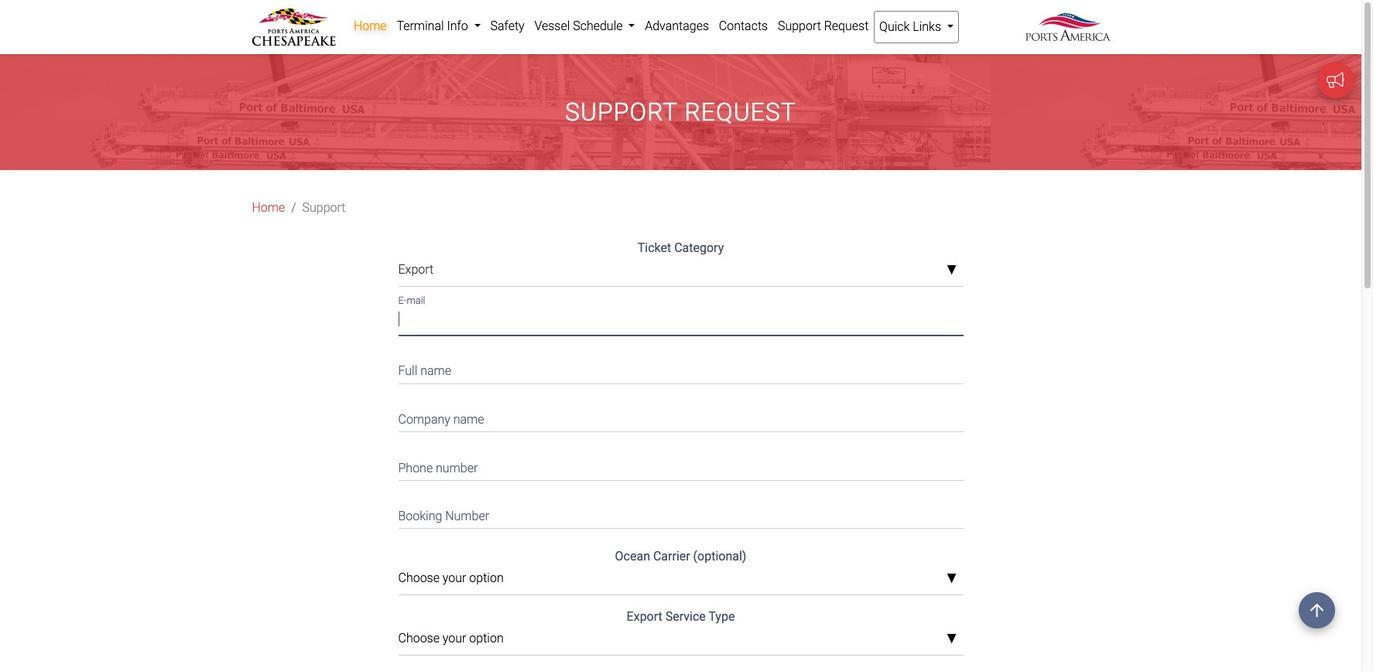 Task type: vqa. For each thing, say whether or not it's contained in the screenshot.
'Category' at top
yes



Task type: locate. For each thing, give the bounding box(es) containing it.
export left service
[[627, 610, 662, 625]]

2 horizontal spatial support
[[778, 19, 821, 33]]

export
[[398, 263, 434, 277], [627, 610, 662, 625]]

name
[[420, 364, 451, 379], [453, 413, 484, 427]]

home
[[354, 19, 387, 33], [252, 201, 285, 216]]

terminal
[[397, 19, 444, 33]]

export service type
[[627, 610, 735, 625]]

(optional)
[[693, 550, 747, 565]]

support request
[[778, 19, 869, 33], [565, 98, 797, 127]]

your
[[443, 572, 466, 586], [443, 632, 466, 647]]

1 vertical spatial option
[[469, 632, 504, 647]]

number
[[445, 509, 489, 524]]

2 vertical spatial ▼
[[946, 634, 957, 646]]

go to top image
[[1299, 593, 1335, 629]]

vessel
[[534, 19, 570, 33]]

1 option from the top
[[469, 572, 504, 586]]

export for export
[[398, 263, 434, 277]]

1 choose your option from the top
[[398, 572, 504, 586]]

0 vertical spatial home
[[354, 19, 387, 33]]

1 vertical spatial name
[[453, 413, 484, 427]]

e-mail
[[398, 295, 425, 306]]

1 horizontal spatial home
[[354, 19, 387, 33]]

0 horizontal spatial name
[[420, 364, 451, 379]]

choose your option
[[398, 572, 504, 586], [398, 632, 504, 647]]

0 horizontal spatial support
[[302, 201, 346, 216]]

ticket
[[638, 241, 671, 256]]

0 vertical spatial request
[[824, 19, 869, 33]]

0 horizontal spatial request
[[685, 98, 797, 127]]

0 vertical spatial choose your option
[[398, 572, 504, 586]]

choose
[[398, 572, 440, 586], [398, 632, 440, 647]]

1 vertical spatial choose
[[398, 632, 440, 647]]

category
[[674, 241, 724, 256]]

3 ▼ from the top
[[946, 634, 957, 646]]

name right "full"
[[420, 364, 451, 379]]

0 vertical spatial ▼
[[946, 265, 957, 277]]

export for export service type
[[627, 610, 662, 625]]

1 vertical spatial export
[[627, 610, 662, 625]]

booking number
[[398, 509, 489, 524]]

1 vertical spatial ▼
[[946, 574, 957, 586]]

1 horizontal spatial support
[[565, 98, 678, 127]]

advantages link
[[640, 11, 714, 42]]

1 vertical spatial your
[[443, 632, 466, 647]]

1 vertical spatial choose your option
[[398, 632, 504, 647]]

▼
[[946, 265, 957, 277], [946, 574, 957, 586], [946, 634, 957, 646]]

0 vertical spatial export
[[398, 263, 434, 277]]

booking
[[398, 509, 442, 524]]

1 vertical spatial request
[[685, 98, 797, 127]]

e-
[[398, 295, 407, 306]]

home link
[[349, 11, 392, 42], [252, 199, 285, 218]]

quick links
[[879, 19, 944, 34]]

links
[[913, 19, 941, 34]]

1 vertical spatial home
[[252, 201, 285, 216]]

1 horizontal spatial export
[[627, 610, 662, 625]]

2 vertical spatial support
[[302, 201, 346, 216]]

ticket category
[[638, 241, 724, 256]]

quick links link
[[874, 11, 959, 43]]

0 vertical spatial name
[[420, 364, 451, 379]]

Booking Number text field
[[398, 500, 963, 530]]

number
[[436, 461, 478, 476]]

export up mail
[[398, 263, 434, 277]]

1 horizontal spatial name
[[453, 413, 484, 427]]

type
[[709, 610, 735, 625]]

name right company
[[453, 413, 484, 427]]

0 vertical spatial your
[[443, 572, 466, 586]]

full name
[[398, 364, 451, 379]]

1 horizontal spatial home link
[[349, 11, 392, 42]]

0 horizontal spatial export
[[398, 263, 434, 277]]

0 vertical spatial option
[[469, 572, 504, 586]]

Full name text field
[[398, 355, 963, 384]]

name for full name
[[420, 364, 451, 379]]

request
[[824, 19, 869, 33], [685, 98, 797, 127]]

schedule
[[573, 19, 623, 33]]

1 vertical spatial home link
[[252, 199, 285, 218]]

support
[[778, 19, 821, 33], [565, 98, 678, 127], [302, 201, 346, 216]]

info
[[447, 19, 468, 33]]

0 horizontal spatial home
[[252, 201, 285, 216]]

0 vertical spatial choose
[[398, 572, 440, 586]]

ocean
[[615, 550, 650, 565]]

option
[[469, 572, 504, 586], [469, 632, 504, 647]]

name for company name
[[453, 413, 484, 427]]



Task type: describe. For each thing, give the bounding box(es) containing it.
vessel schedule link
[[530, 11, 640, 42]]

company name
[[398, 413, 484, 427]]

1 horizontal spatial request
[[824, 19, 869, 33]]

terminal info
[[397, 19, 471, 33]]

1 your from the top
[[443, 572, 466, 586]]

2 choose from the top
[[398, 632, 440, 647]]

support request link
[[773, 11, 874, 42]]

safety
[[490, 19, 525, 33]]

1 ▼ from the top
[[946, 265, 957, 277]]

0 vertical spatial home link
[[349, 11, 392, 42]]

2 option from the top
[[469, 632, 504, 647]]

safety link
[[485, 11, 530, 42]]

2 choose your option from the top
[[398, 632, 504, 647]]

1 choose from the top
[[398, 572, 440, 586]]

0 vertical spatial support
[[778, 19, 821, 33]]

vessel schedule
[[534, 19, 626, 33]]

2 ▼ from the top
[[946, 574, 957, 586]]

company
[[398, 413, 450, 427]]

contacts
[[719, 19, 768, 33]]

ocean carrier (optional)
[[615, 550, 747, 565]]

service
[[666, 610, 706, 625]]

2 your from the top
[[443, 632, 466, 647]]

1 vertical spatial support
[[565, 98, 678, 127]]

advantages
[[645, 19, 709, 33]]

E-mail email field
[[398, 306, 963, 336]]

Phone number text field
[[398, 451, 963, 481]]

0 vertical spatial support request
[[778, 19, 869, 33]]

0 horizontal spatial home link
[[252, 199, 285, 218]]

contacts link
[[714, 11, 773, 42]]

phone
[[398, 461, 433, 476]]

1 vertical spatial support request
[[565, 98, 797, 127]]

phone number
[[398, 461, 478, 476]]

Company name text field
[[398, 403, 963, 433]]

mail
[[407, 295, 425, 306]]

carrier
[[653, 550, 690, 565]]

terminal info link
[[392, 11, 485, 42]]

full
[[398, 364, 417, 379]]

quick
[[879, 19, 910, 34]]



